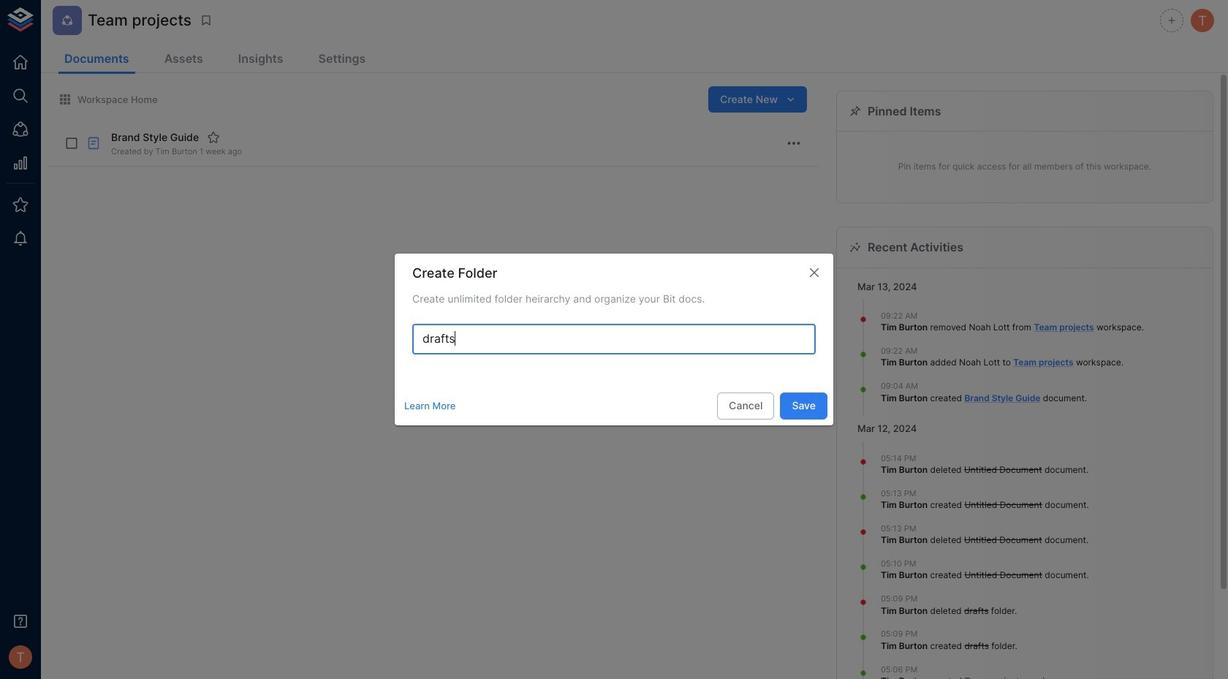 Task type: describe. For each thing, give the bounding box(es) containing it.
Folder Title text field
[[412, 324, 816, 355]]

bookmark image
[[200, 14, 213, 27]]



Task type: locate. For each thing, give the bounding box(es) containing it.
dialog
[[395, 254, 834, 425]]

favorite image
[[207, 131, 220, 144]]



Task type: vqa. For each thing, say whether or not it's contained in the screenshot.
'delete' to the top
no



